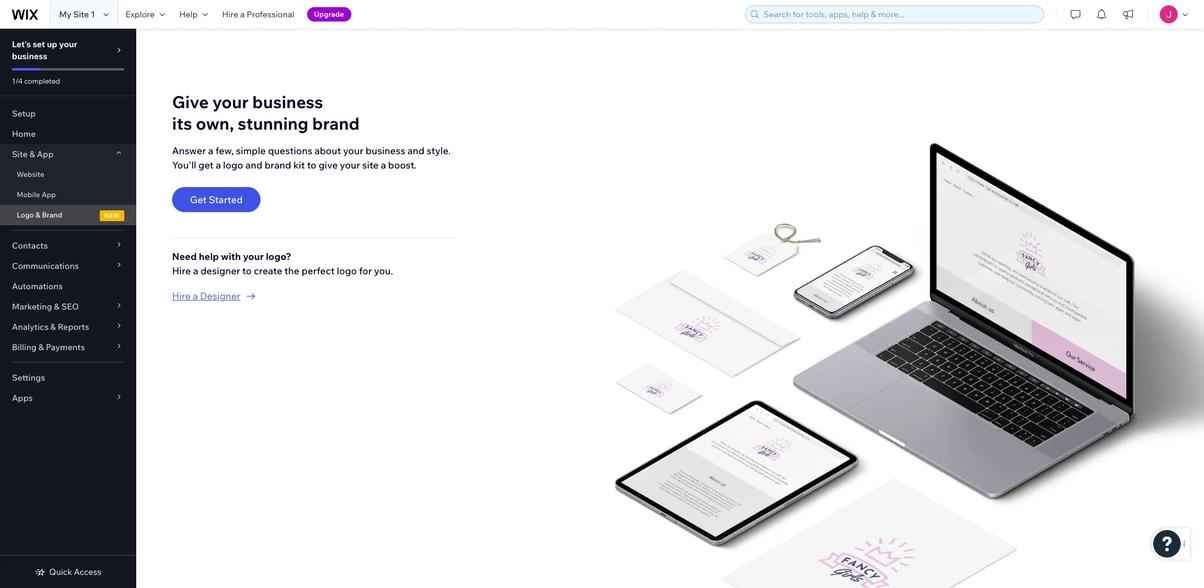 Task type: locate. For each thing, give the bounding box(es) containing it.
brand
[[312, 113, 360, 134], [265, 159, 291, 171]]

analytics & reports
[[12, 322, 89, 332]]

1 horizontal spatial business
[[253, 91, 323, 112]]

app inside "mobile app" link
[[42, 190, 56, 199]]

1 horizontal spatial to
[[307, 159, 317, 171]]

business inside answer a few, simple questions about your business and style. you'll get a logo and brand kit to give your site a boost.
[[366, 145, 406, 157]]

apps button
[[0, 388, 136, 408]]

brand inside answer a few, simple questions about your business and style. you'll get a logo and brand kit to give your site a boost.
[[265, 159, 291, 171]]

marketing
[[12, 301, 52, 312]]

stunning
[[238, 113, 309, 134]]

communications button
[[0, 256, 136, 276]]

site left 1
[[73, 9, 89, 20]]

contacts
[[12, 240, 48, 251]]

business inside give your business its own, stunning brand
[[253, 91, 323, 112]]

let's
[[12, 39, 31, 50]]

0 vertical spatial app
[[37, 149, 54, 160]]

boost.
[[388, 159, 417, 171]]

started
[[209, 194, 243, 206]]

& inside dropdown button
[[50, 322, 56, 332]]

& left seo
[[54, 301, 60, 312]]

hire
[[222, 9, 238, 20], [172, 265, 191, 277], [172, 290, 191, 302]]

your right up
[[59, 39, 77, 50]]

help
[[179, 9, 198, 20]]

a left designer
[[193, 290, 198, 302]]

set
[[33, 39, 45, 50]]

website
[[17, 170, 44, 179]]

0 horizontal spatial brand
[[265, 159, 291, 171]]

a right site
[[381, 159, 386, 171]]

analytics & reports button
[[0, 317, 136, 337]]

logo left for
[[337, 265, 357, 277]]

brand down questions
[[265, 159, 291, 171]]

1 horizontal spatial site
[[73, 9, 89, 20]]

a left few,
[[208, 145, 214, 157]]

1 vertical spatial business
[[253, 91, 323, 112]]

0 horizontal spatial site
[[12, 149, 28, 160]]

&
[[30, 149, 35, 160], [36, 210, 40, 219], [54, 301, 60, 312], [50, 322, 56, 332], [38, 342, 44, 353]]

home
[[12, 129, 36, 139]]

automations link
[[0, 276, 136, 297]]

& inside popup button
[[38, 342, 44, 353]]

hire a professional link
[[215, 0, 302, 29]]

1
[[91, 9, 95, 20]]

mobile app
[[17, 190, 56, 199]]

billing
[[12, 342, 37, 353]]

contacts button
[[0, 236, 136, 256]]

& up the website
[[30, 149, 35, 160]]

logo?
[[266, 250, 291, 262]]

few,
[[216, 145, 234, 157]]

app up the website
[[37, 149, 54, 160]]

designer
[[200, 290, 241, 302]]

business down let's
[[12, 51, 47, 62]]

0 vertical spatial and
[[408, 145, 425, 157]]

1 vertical spatial to
[[242, 265, 252, 277]]

your inside need help with your logo? hire a designer to create the perfect logo for you.
[[243, 250, 264, 262]]

& for billing
[[38, 342, 44, 353]]

simple
[[236, 145, 266, 157]]

questions
[[268, 145, 313, 157]]

0 horizontal spatial business
[[12, 51, 47, 62]]

& right billing
[[38, 342, 44, 353]]

1/4 completed
[[12, 77, 60, 86]]

0 vertical spatial hire
[[222, 9, 238, 20]]

& right logo
[[36, 210, 40, 219]]

0 horizontal spatial logo
[[223, 159, 243, 171]]

1 vertical spatial brand
[[265, 159, 291, 171]]

business up site
[[366, 145, 406, 157]]

hire inside need help with your logo? hire a designer to create the perfect logo for you.
[[172, 265, 191, 277]]

site & app
[[12, 149, 54, 160]]

& left reports
[[50, 322, 56, 332]]

site & app button
[[0, 144, 136, 164]]

to left create
[[242, 265, 252, 277]]

communications
[[12, 261, 79, 271]]

logo inside answer a few, simple questions about your business and style. you'll get a logo and brand kit to give your site a boost.
[[223, 159, 243, 171]]

hire down need at the left of page
[[172, 265, 191, 277]]

business
[[12, 51, 47, 62], [253, 91, 323, 112], [366, 145, 406, 157]]

quick access
[[49, 567, 101, 578]]

you'll
[[172, 159, 196, 171]]

hire right help button
[[222, 9, 238, 20]]

logo
[[17, 210, 34, 219]]

a
[[240, 9, 245, 20], [208, 145, 214, 157], [216, 159, 221, 171], [381, 159, 386, 171], [193, 265, 198, 277], [193, 290, 198, 302]]

and
[[408, 145, 425, 157], [246, 159, 263, 171]]

1 horizontal spatial logo
[[337, 265, 357, 277]]

business up stunning
[[253, 91, 323, 112]]

0 vertical spatial to
[[307, 159, 317, 171]]

marketing & seo
[[12, 301, 79, 312]]

logo
[[223, 159, 243, 171], [337, 265, 357, 277]]

1 horizontal spatial and
[[408, 145, 425, 157]]

2 horizontal spatial business
[[366, 145, 406, 157]]

designer
[[201, 265, 240, 277]]

your left site
[[340, 159, 360, 171]]

and down the simple
[[246, 159, 263, 171]]

hire inside button
[[172, 290, 191, 302]]

give your business its own, stunning brand
[[172, 91, 360, 134]]

0 horizontal spatial to
[[242, 265, 252, 277]]

0 vertical spatial logo
[[223, 159, 243, 171]]

a down need at the left of page
[[193, 265, 198, 277]]

brand up the "about"
[[312, 113, 360, 134]]

site inside dropdown button
[[12, 149, 28, 160]]

reports
[[58, 322, 89, 332]]

2 vertical spatial hire
[[172, 290, 191, 302]]

your up own,
[[213, 91, 249, 112]]

your up site
[[343, 145, 364, 157]]

1 vertical spatial logo
[[337, 265, 357, 277]]

your
[[59, 39, 77, 50], [213, 91, 249, 112], [343, 145, 364, 157], [340, 159, 360, 171], [243, 250, 264, 262]]

your up create
[[243, 250, 264, 262]]

own,
[[196, 113, 234, 134]]

1 vertical spatial hire
[[172, 265, 191, 277]]

billing & payments button
[[0, 337, 136, 358]]

let's set up your business
[[12, 39, 77, 62]]

0 vertical spatial business
[[12, 51, 47, 62]]

give
[[319, 159, 338, 171]]

0 horizontal spatial and
[[246, 159, 263, 171]]

with
[[221, 250, 241, 262]]

logo & brand
[[17, 210, 62, 219]]

upgrade button
[[307, 7, 351, 22]]

& for marketing
[[54, 301, 60, 312]]

logo inside need help with your logo? hire a designer to create the perfect logo for you.
[[337, 265, 357, 277]]

perfect
[[302, 265, 335, 277]]

and up boost.
[[408, 145, 425, 157]]

hire for hire a designer
[[172, 290, 191, 302]]

apps
[[12, 393, 33, 404]]

2 vertical spatial business
[[366, 145, 406, 157]]

analytics
[[12, 322, 49, 332]]

answer a few, simple questions about your business and style. you'll get a logo and brand kit to give your site a boost.
[[172, 145, 451, 171]]

to right the kit
[[307, 159, 317, 171]]

style.
[[427, 145, 451, 157]]

to
[[307, 159, 317, 171], [242, 265, 252, 277]]

1 vertical spatial app
[[42, 190, 56, 199]]

need
[[172, 250, 197, 262]]

help button
[[172, 0, 215, 29]]

kit
[[294, 159, 305, 171]]

1 vertical spatial site
[[12, 149, 28, 160]]

1 vertical spatial and
[[246, 159, 263, 171]]

logo down few,
[[223, 159, 243, 171]]

mobile
[[17, 190, 40, 199]]

help
[[199, 250, 219, 262]]

1 horizontal spatial brand
[[312, 113, 360, 134]]

0 vertical spatial brand
[[312, 113, 360, 134]]

hire left designer
[[172, 290, 191, 302]]

app right mobile
[[42, 190, 56, 199]]

0 vertical spatial site
[[73, 9, 89, 20]]

1/4
[[12, 77, 23, 86]]

site down home
[[12, 149, 28, 160]]

site
[[73, 9, 89, 20], [12, 149, 28, 160]]



Task type: vqa. For each thing, say whether or not it's contained in the screenshot.
Edit 'button'
no



Task type: describe. For each thing, give the bounding box(es) containing it.
access
[[74, 567, 101, 578]]

create
[[254, 265, 283, 277]]

payments
[[46, 342, 85, 353]]

marketing & seo button
[[0, 297, 136, 317]]

for
[[359, 265, 372, 277]]

business inside the let's set up your business
[[12, 51, 47, 62]]

hire a professional
[[222, 9, 295, 20]]

need help with your logo? hire a designer to create the perfect logo for you.
[[172, 250, 393, 277]]

automations
[[12, 281, 63, 292]]

new
[[104, 212, 120, 219]]

quick
[[49, 567, 72, 578]]

sidebar element
[[0, 29, 136, 588]]

up
[[47, 39, 57, 50]]

get started
[[190, 194, 243, 206]]

home link
[[0, 124, 136, 144]]

website link
[[0, 164, 136, 185]]

hire for hire a professional
[[222, 9, 238, 20]]

completed
[[24, 77, 60, 86]]

explore
[[126, 9, 155, 20]]

your inside give your business its own, stunning brand
[[213, 91, 249, 112]]

get
[[190, 194, 207, 206]]

to inside answer a few, simple questions about your business and style. you'll get a logo and brand kit to give your site a boost.
[[307, 159, 317, 171]]

professional
[[247, 9, 295, 20]]

a inside button
[[193, 290, 198, 302]]

my site 1
[[59, 9, 95, 20]]

& for logo
[[36, 210, 40, 219]]

app inside site & app dropdown button
[[37, 149, 54, 160]]

hire a designer button
[[172, 289, 457, 303]]

& for site
[[30, 149, 35, 160]]

Search for tools, apps, help & more... field
[[761, 6, 1040, 23]]

the
[[285, 265, 300, 277]]

& for analytics
[[50, 322, 56, 332]]

settings link
[[0, 368, 136, 388]]

my
[[59, 9, 71, 20]]

a left professional
[[240, 9, 245, 20]]

brand inside give your business its own, stunning brand
[[312, 113, 360, 134]]

setup link
[[0, 103, 136, 124]]

site
[[362, 159, 379, 171]]

a right get
[[216, 159, 221, 171]]

settings
[[12, 373, 45, 383]]

your inside the let's set up your business
[[59, 39, 77, 50]]

hire a designer
[[172, 290, 241, 302]]

to inside need help with your logo? hire a designer to create the perfect logo for you.
[[242, 265, 252, 277]]

you.
[[374, 265, 393, 277]]

get
[[199, 159, 214, 171]]

get started button
[[172, 187, 261, 212]]

seo
[[61, 301, 79, 312]]

answer
[[172, 145, 206, 157]]

a inside need help with your logo? hire a designer to create the perfect logo for you.
[[193, 265, 198, 277]]

its
[[172, 113, 192, 134]]

brand
[[42, 210, 62, 219]]

setup
[[12, 108, 36, 119]]

upgrade
[[314, 10, 344, 19]]

mobile app link
[[0, 185, 136, 205]]

give
[[172, 91, 209, 112]]

about
[[315, 145, 341, 157]]

quick access button
[[35, 567, 101, 578]]

billing & payments
[[12, 342, 85, 353]]



